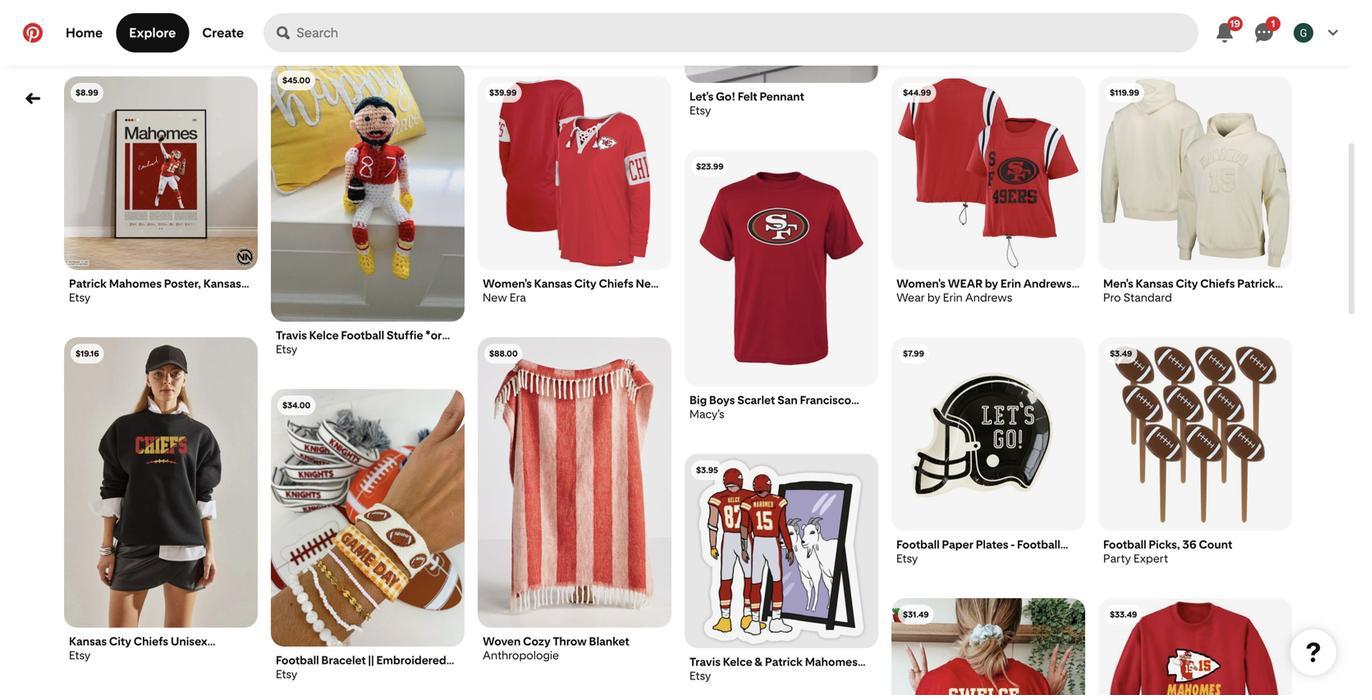Task type: locate. For each thing, give the bounding box(es) containing it.
this contains an image of: swelce jersey, swift kelce shirt, womens chiefs fan shirt, swift chiefs shirt, in my chiefs era shirt, taylors boyfriend shirt, travis kelce image
[[892, 599, 1086, 696]]

macy's link
[[690, 407, 874, 421]]

"cheer on your favorite team with this vintage inspired felt banner. featuring the phrase \"let's go!\" this pennant banner is the perfect way to show team spirit at tailgate parties, at kick off, or during post game celebrations. * includes 1 - 14\" wood dowel * felt pennant is 15\" long" image
[[685, 0, 879, 83]]

explore
[[129, 25, 176, 41]]

patrick mahomes poster kansas city chief poster nfl poster - etsy image
[[64, 76, 258, 270]]

let's
[[690, 90, 714, 103]]

etsy for ""★ set of 8 football helmet paper plates ★ each plate measures 8.5\" x 10\" - inches ★ designed by my mind's eye, usa from touchdowns to time outs, make sure that your guests have tasty treats to enjoy at your next football celebration with these football helmet plates. die cut in the shape of a football helmet these party plates will bring team spirit to your next tailgate party or football watch party.  coordinate with our entire collection of football party supplies, including napkins, table runners, pennant flags, treat cups & of course fabulous football party decorations."" image
[[897, 552, 918, 566]]

create
[[202, 25, 244, 41]]

1
[[1272, 17, 1276, 29]]

football picks, 36 count party expert
[[1104, 538, 1233, 566]]

emphasize your favorite nfl team's colors by wearing this kansas city chiefs t-shirt from new era. it features contrasting trim and sleeve panels that highlight the official kansas city chiefs logo. the lace-up neckline adds a sporty, chic touch to this game day tee. image
[[478, 76, 672, 270]]

etsy link for football bracelet || embroidered bracelet / game day bracelet / school spirit / adjustable || embroidered bracelet || woven || friendship bracelet bracelet has 3 footballs embroidered on our cream tassel bracelet listing is for (1) tassel football embroidered bracelet stack with our game day embroidered bracelets - sold separately link to our game day bracelet - https://www.etsy.com/listing/1502093642/embroidered-game-day-bracelet-football football bracelet comes as shown in photo all bracelets are designed and curated by estellejoylynn © copyright estellejoylynn, llc
[[276, 668, 460, 682]]

red patrick mahomes chiefs logo td crew neck sweatshirt size: l.  gender: unisex.  age group: adult. image
[[1099, 599, 1293, 696]]

home link
[[53, 13, 116, 53]]

this contains: buy superbowl football picks 36/pkg sold at party expert image
[[1099, 338, 1293, 531]]

erin
[[943, 291, 963, 305]]

explore link
[[116, 13, 189, 53]]

36
[[1183, 538, 1197, 552]]

"kansas city chiefs unisex sweatshirt, kansas city football, kansas city chiefs, kc shirt, kansas city shirt, kc chiefs shirt * about us our products are not ready molded products. we sew all of our products ourselves. all our products are carefully sewn according to the size you order. (you can write to us for different size requests.) we embroider the embroidery you want on the size you want and send it to you. we carry out this whole process meticulously and with love. the fabric structure ha image
[[64, 338, 258, 628]]

macy's
[[690, 407, 725, 421]]

create link
[[189, 13, 257, 53]]

new era
[[483, 291, 526, 305]]

etsy for football bracelet || embroidered bracelet / game day bracelet / school spirit / adjustable || embroidered bracelet || woven || friendship bracelet bracelet has 3 footballs embroidered on our cream tassel bracelet listing is for (1) tassel football embroidered bracelet stack with our game day embroidered bracelets - sold separately link to our game day bracelet - https://www.etsy.com/listing/1502093642/embroidered-game-day-bracelet-football football bracelet comes as shown in photo all bracelets are designed and curated by estellejoylynn © copyright estellejoylynn, llc
[[276, 668, 298, 682]]

pro
[[1104, 291, 1122, 305]]

count
[[1200, 538, 1233, 552]]

in stock image
[[685, 150, 879, 387]]

1 button
[[1245, 13, 1285, 53]]

etsy link for patrick mahomes poster kansas city chief poster nfl poster - etsy image
[[69, 291, 253, 305]]

etsy inside let's go! felt pennant etsy
[[690, 103, 712, 117]]

etsy link for you gotta fight for the right to parrrrrrrrrty! calling all fans of #87.  also mahomes and t swift are available for separate purchase.   all feedback and suggestions welcome!  available in hand stitch or printed jersey numbers.   pattern is available for separate purchase in my etsy store. image
[[276, 342, 460, 356]]

etsy
[[276, 17, 298, 31], [69, 30, 91, 44], [690, 103, 712, 117], [69, 291, 91, 305], [276, 342, 298, 356], [897, 552, 918, 566], [69, 649, 91, 663], [276, 668, 298, 682], [690, 669, 712, 683]]

new era link
[[483, 291, 667, 305]]

cozy
[[523, 635, 551, 649]]

party expert link
[[1104, 552, 1288, 566]]

etsy link
[[276, 17, 460, 31], [69, 30, 253, 44], [690, 103, 874, 117], [69, 291, 253, 305], [276, 342, 460, 356], [897, 552, 1081, 566], [69, 649, 253, 663], [276, 668, 460, 682], [690, 669, 874, 683]]

19 button
[[1206, 13, 1245, 53]]

felt
[[738, 90, 758, 103]]

party
[[1104, 552, 1132, 566]]

go!
[[716, 90, 736, 103]]

woven cozy throw blanket anthropologie
[[483, 635, 630, 663]]

football
[[1104, 538, 1147, 552]]

"★ set of 8 football helmet paper plates ★ each plate measures 8.5\" x 10\" - inches ★ designed by my mind's eye, usa from touchdowns to time outs, make sure that your guests have tasty treats to enjoy at your next football celebration with these football helmet plates. die cut in the shape of a football helmet these party plates will bring team spirit to your next tailgate party or football watch party.  coordinate with our entire collection of football party supplies, including napkins, table runners, pennant flags, treat cups & of course fabulous football party decorations." image
[[892, 338, 1086, 531]]



Task type: vqa. For each thing, say whether or not it's contained in the screenshot.
· inside the stylesatlife.com ·
no



Task type: describe. For each thing, give the bounding box(es) containing it.
anthropologie link
[[483, 649, 667, 663]]

etsy link for "kansas city chiefs unisex sweatshirt, kansas city football, kansas city chiefs, kc shirt, kansas city shirt, kc chiefs shirt * about us our products are not ready molded products. we sew all of our products ourselves. all our products are carefully sewn according to the size you order. (you can write to us for different size requests.) we embroider the embroidery you want on the size you want and send it to you. we carry out this whole process meticulously and with love. the fabric structure ha image
[[69, 649, 253, 663]]

anthropologie
[[483, 649, 559, 663]]

etsy link for ""★ set of 8 football helmet paper plates ★ each plate measures 8.5\" x 10\" - inches ★ designed by my mind's eye, usa from touchdowns to time outs, make sure that your guests have tasty treats to enjoy at your next football celebration with these football helmet plates. die cut in the shape of a football helmet these party plates will bring team spirit to your next tailgate party or football watch party.  coordinate with our entire collection of football party supplies, including napkins, table runners, pennant flags, treat cups & of course fabulous football party decorations."" image
[[897, 552, 1081, 566]]

etsy link for "travis kelce and patrick mahomes ii kansas city chiefs mirror goat nfl football glossy sticker. item description: glossy sticker, 3\" on the largest side. high quality print and a laminated water resistant surface. great for water bottles, laptops and more." image at the bottom right of page
[[690, 669, 874, 683]]

era
[[510, 291, 526, 305]]

etsy link for "cheer on your favorite team with this vintage inspired felt banner. featuring the phrase \"let's go!\" this pennant banner is the perfect way to show team spirit at tailgate parties, at kick off, or during post game celebrations. * includes 1 - 14\" wood dowel * felt pennant is 15\" long" image at the right of the page
[[690, 103, 874, 117]]

etsy for you gotta fight for the right to parrrrrrrrrty! calling all fans of #87.  also mahomes and t swift are available for separate purchase.   all feedback and suggestions welcome!  available in hand stitch or printed jersey numbers.   pattern is available for separate purchase in my etsy store. image
[[276, 342, 298, 356]]

"travis kelce and patrick mahomes ii kansas city chiefs mirror goat nfl football glossy sticker. item description: glossy sticker, 3\" on the largest side. high quality print and a laminated water resistant surface. great for water bottles, laptops and more." image
[[685, 454, 879, 650]]

you gotta fight for the right to parrrrrrrrrty! calling all fans of #87.  also mahomes and t swift are available for separate purchase.   all feedback and suggestions welcome!  available in hand stitch or printed jersey numbers.   pattern is available for separate purchase in my etsy store. image
[[271, 64, 465, 323]]

pro standard link
[[1104, 291, 1288, 305]]

etsy for patrick mahomes poster kansas city chief poster nfl poster - etsy image
[[69, 291, 91, 305]]

home
[[66, 25, 103, 41]]

let's go! felt pennant link
[[690, 90, 874, 103]]

greg robinson image
[[1294, 23, 1314, 43]]

picks,
[[1149, 538, 1181, 552]]

woven cozy throw blanket link
[[483, 635, 667, 649]]

by
[[928, 291, 941, 305]]

etsy for "travis kelce and patrick mahomes ii kansas city chiefs mirror goat nfl football glossy sticker. item description: glossy sticker, 3\" on the largest side. high quality print and a laminated water resistant surface. great for water bottles, laptops and more." image at the bottom right of page
[[690, 669, 712, 683]]

expert
[[1134, 552, 1169, 566]]

men's kansas city chiefs patrick mahomes pro standard cream player name & number pullover hoodie image
[[1099, 76, 1293, 270]]

search icon image
[[277, 26, 290, 39]]

etsy for "kansas city chiefs unisex sweatshirt, kansas city football, kansas city chiefs, kc shirt, kansas city shirt, kc chiefs shirt * about us our products are not ready molded products. we sew all of our products ourselves. all our products are carefully sewn according to the size you order. (you can write to us for different size requests.) we embroider the embroidery you want on the size you want and send it to you. we carry out this whole process meticulously and with love. the fabric structure ha image
[[69, 649, 91, 663]]

andrews
[[966, 291, 1013, 305]]

wear by erin andrews link
[[897, 291, 1081, 305]]

woven cozy throw blanket image
[[478, 338, 672, 628]]

new
[[483, 291, 507, 305]]

football bracelet || embroidered bracelet / game day bracelet / school spirit / adjustable || embroidered bracelet || woven || friendship bracelet bracelet has 3 footballs embroidered on our cream tassel bracelet listing is for (1) tassel football embroidered bracelet stack with our game day embroidered bracelets - sold separately link to our game day bracelet - https://www.etsy.com/listing/1502093642/embroidered-game-day-bracelet-football football bracelet comes as shown in photo all bracelets are designed and curated by estellejoylynn © copyright estellejoylynn, llc image
[[271, 389, 465, 648]]

gear up for game day your way by adding this san francisco 49ers cinched colorblock t-shirt from wear by erin andrews to your wardrobe. it features distressed san francisco 49ers graphics printed across the chest for a bit of vintage flair and an integrated drawstring at the waist that allows you to cinch the bottom hem at your leisure. pair this tee with your favorite cap or team-inspired accessory for double the team spirit on game day.gear up for game day your way by adding this san francisco image
[[892, 76, 1086, 270]]

throw
[[553, 635, 587, 649]]

19
[[1231, 17, 1241, 29]]

standard
[[1124, 291, 1173, 305]]

pennant
[[760, 90, 805, 103]]

let's go! felt pennant etsy
[[690, 90, 805, 117]]

blanket
[[589, 635, 630, 649]]

Search text field
[[297, 13, 1199, 53]]

wear
[[897, 291, 925, 305]]

football picks, 36 count link
[[1104, 538, 1288, 552]]

woven
[[483, 635, 521, 649]]

pro standard
[[1104, 291, 1173, 305]]

wear by erin andrews
[[897, 291, 1013, 305]]



